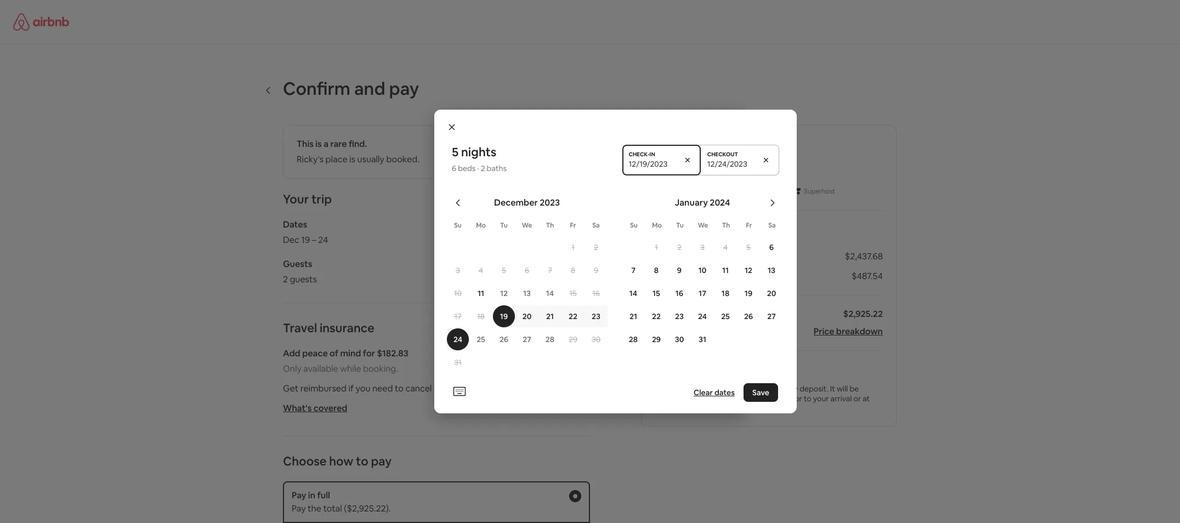 Task type: locate. For each thing, give the bounding box(es) containing it.
0 horizontal spatial 31 button
[[447, 352, 470, 374]]

29 down total
[[652, 335, 661, 345]]

0 vertical spatial 4
[[724, 243, 728, 252]]

2 button for january 2024
[[668, 237, 691, 258]]

1 horizontal spatial 9
[[678, 266, 682, 275]]

8 button up total
[[645, 260, 668, 282]]

27 for '27' button to the top
[[768, 312, 776, 322]]

1 vertical spatial is
[[350, 154, 356, 165]]

9 button down your total
[[668, 260, 691, 282]]

31 down (usd) button
[[699, 335, 707, 345]]

and right confirm
[[354, 77, 386, 100]]

your for your total
[[655, 223, 681, 239]]

0 vertical spatial nights
[[461, 144, 497, 160]]

in left full
[[308, 490, 316, 502]]

1 horizontal spatial 2 button
[[668, 237, 691, 258]]

2 7 from the left
[[632, 266, 636, 275]]

25 button up illness,
[[470, 329, 493, 351]]

3 button
[[691, 237, 714, 258], [447, 260, 470, 282]]

0 vertical spatial in
[[745, 150, 751, 160]]

5 nights up taxes
[[655, 251, 687, 262]]

1 horizontal spatial 25 button
[[714, 306, 738, 328]]

1 up taxes
[[655, 243, 658, 252]]

0 vertical spatial 24
[[318, 234, 328, 246]]

0 vertical spatial the
[[739, 394, 751, 404]]

0 vertical spatial 20 button
[[761, 283, 784, 305]]

total inside pay in full pay the total ($2,925.22).
[[323, 503, 342, 515]]

0 horizontal spatial 21 button
[[539, 306, 562, 328]]

0 vertical spatial 31
[[699, 335, 707, 345]]

1 down edit button
[[572, 243, 575, 252]]

23 button
[[585, 306, 608, 328], [668, 306, 691, 328]]

25 up illness,
[[477, 335, 486, 345]]

save
[[753, 388, 770, 398]]

0 horizontal spatial 8
[[571, 266, 576, 275]]

0 horizontal spatial 22
[[569, 312, 578, 322]]

1 th from the left
[[546, 221, 554, 230]]

th down the 2023
[[546, 221, 554, 230]]

this for this property requires a $242.07 security deposit. it will be collected separately by the property prior to your arrival or at check-in.
[[655, 384, 670, 394]]

sa
[[593, 221, 600, 230], [769, 221, 776, 230]]

to right need
[[395, 383, 404, 395]]

24 button up due
[[447, 329, 470, 351]]

29 button down total
[[645, 329, 668, 351]]

$2,925.22
[[844, 308, 884, 320]]

a
[[324, 138, 329, 150], [735, 384, 739, 394]]

and left more.
[[543, 383, 558, 395]]

29 button up more.
[[562, 329, 585, 351]]

0 horizontal spatial 24 button
[[447, 329, 470, 351]]

8
[[571, 266, 576, 275], [655, 266, 659, 275]]

0 vertical spatial a
[[324, 138, 329, 150]]

in
[[745, 150, 751, 160], [308, 490, 316, 502]]

0 horizontal spatial 18 button
[[470, 306, 493, 328]]

1 horizontal spatial 23
[[676, 312, 684, 322]]

1 vertical spatial 6 button
[[516, 260, 539, 282]]

1 21 from the left
[[547, 312, 554, 322]]

6 beds
[[452, 164, 476, 173]]

19 for the bottommost 19 button
[[500, 312, 508, 322]]

1 15 from the left
[[570, 289, 577, 299]]

your for your trip
[[283, 192, 309, 207]]

1 vertical spatial 3 button
[[447, 260, 470, 282]]

1 horizontal spatial 29
[[652, 335, 661, 345]]

nights up taxes
[[662, 251, 687, 262]]

1 horizontal spatial 15 button
[[645, 283, 668, 305]]

1 1 from the left
[[572, 243, 575, 252]]

0 vertical spatial 18 button
[[714, 283, 738, 305]]

the right by
[[739, 394, 751, 404]]

1 horizontal spatial th
[[723, 221, 731, 230]]

1 22 from the left
[[569, 312, 578, 322]]

1 horizontal spatial 30
[[675, 335, 684, 345]]

1 vertical spatial nights
[[662, 251, 687, 262]]

1 horizontal spatial 18
[[722, 289, 730, 299]]

2 22 button from the left
[[645, 306, 668, 328]]

22 for second 22 button from the left
[[653, 312, 661, 322]]

14 button
[[539, 283, 562, 305], [622, 283, 645, 305]]

1 horizontal spatial 16 button
[[668, 283, 691, 305]]

1 tu from the left
[[501, 221, 508, 230]]

2 30 from the left
[[675, 335, 684, 345]]

1 horizontal spatial 4
[[724, 243, 728, 252]]

flat
[[730, 150, 743, 160]]

10
[[699, 266, 707, 275], [454, 289, 462, 299]]

0 horizontal spatial your
[[283, 192, 309, 207]]

1 28 from the left
[[546, 335, 555, 345]]

1 22 button from the left
[[562, 306, 585, 328]]

your up dates
[[283, 192, 309, 207]]

to right 'how'
[[356, 454, 369, 469]]

to left your
[[804, 394, 812, 404]]

1 28 button from the left
[[539, 329, 562, 351]]

1 button for january 2024
[[645, 237, 668, 258]]

25 button right the (usd)
[[714, 306, 738, 328]]

21 for first 21 button from the left
[[547, 312, 554, 322]]

5 button
[[738, 237, 761, 258], [493, 260, 516, 282]]

Add date text field
[[708, 159, 753, 169]]

0 vertical spatial 20
[[768, 289, 777, 299]]

2 22 from the left
[[653, 312, 661, 322]]

5 nights inside dates "dialog"
[[452, 144, 497, 160]]

arrival
[[831, 394, 853, 404]]

a left "rare"
[[324, 138, 329, 150]]

28 button
[[539, 329, 562, 351], [622, 329, 645, 351]]

31 button up due
[[447, 352, 470, 374]]

and
[[354, 77, 386, 100], [543, 383, 558, 395]]

edit
[[574, 219, 590, 230], [574, 258, 590, 270]]

1 16 from the left
[[593, 289, 600, 299]]

1 vertical spatial in
[[308, 490, 316, 502]]

27 button left price on the right of page
[[761, 306, 784, 328]]

22 for first 22 button from left
[[569, 312, 578, 322]]

2 fr from the left
[[747, 221, 753, 230]]

fr
[[570, 221, 576, 230], [747, 221, 753, 230]]

pay left full
[[292, 490, 306, 502]]

31 button down (usd) button
[[691, 329, 714, 351]]

this inside this is a rare find. ricky's place is usually booked.
[[297, 138, 314, 150]]

28 for 2nd the "28" button from left
[[629, 335, 638, 345]]

24
[[318, 234, 328, 246], [699, 312, 707, 322], [454, 335, 463, 345]]

1 for january 2024
[[655, 243, 658, 252]]

1 vertical spatial 12 button
[[493, 283, 516, 305]]

16
[[593, 289, 600, 299], [676, 289, 684, 299]]

9 button down edit button
[[585, 260, 608, 282]]

the
[[739, 394, 751, 404], [308, 503, 322, 515]]

choose how to pay
[[283, 454, 392, 469]]

1 su from the left
[[454, 221, 462, 230]]

23
[[592, 312, 601, 322], [676, 312, 684, 322]]

this up check-
[[655, 384, 670, 394]]

in right flat at the top of the page
[[745, 150, 751, 160]]

1 vertical spatial 24 button
[[447, 329, 470, 351]]

total down full
[[323, 503, 342, 515]]

how
[[329, 454, 354, 469]]

0 horizontal spatial sa
[[593, 221, 600, 230]]

1 horizontal spatial 28
[[629, 335, 638, 345]]

12
[[745, 266, 753, 275], [500, 289, 508, 299]]

clear dates
[[694, 388, 735, 398]]

31
[[699, 335, 707, 345], [454, 358, 462, 368]]

nights
[[461, 144, 497, 160], [662, 251, 687, 262]]

is right place
[[350, 154, 356, 165]]

1 14 from the left
[[546, 289, 554, 299]]

find.
[[349, 138, 367, 150]]

27 button up delays,
[[516, 329, 539, 351]]

prior
[[786, 394, 803, 404]]

27 button
[[761, 306, 784, 328], [516, 329, 539, 351]]

dec
[[283, 234, 300, 246]]

Add date text field
[[629, 159, 675, 169]]

0 vertical spatial 3
[[701, 243, 705, 252]]

1 horizontal spatial 31
[[699, 335, 707, 345]]

0 horizontal spatial 23 button
[[585, 306, 608, 328]]

be
[[850, 384, 859, 394]]

2 button down edit button
[[585, 237, 608, 258]]

24 right the '–'
[[318, 234, 328, 246]]

separately
[[690, 394, 727, 404]]

1 horizontal spatial 21 button
[[622, 306, 645, 328]]

pay
[[292, 490, 306, 502], [292, 503, 306, 515]]

18 button
[[714, 283, 738, 305], [470, 306, 493, 328]]

2 15 button from the left
[[645, 283, 668, 305]]

2 mo from the left
[[653, 221, 662, 230]]

1 horizontal spatial tu
[[677, 221, 684, 230]]

29 for first 29 button
[[569, 335, 578, 345]]

0 vertical spatial 12 button
[[738, 260, 761, 282]]

usually
[[358, 154, 385, 165]]

1 horizontal spatial 22
[[653, 312, 661, 322]]

1 button for december 2023
[[562, 237, 585, 258]]

1 23 from the left
[[592, 312, 601, 322]]

0 horizontal spatial fr
[[570, 221, 576, 230]]

0 horizontal spatial 3 button
[[447, 260, 470, 282]]

24 up illness,
[[454, 335, 463, 345]]

0 vertical spatial 17
[[699, 289, 707, 299]]

1 vertical spatial edit
[[574, 258, 590, 270]]

26 for left 26 button
[[500, 335, 509, 345]]

23 for 1st '23' button from left
[[592, 312, 601, 322]]

0 vertical spatial 26 button
[[738, 306, 761, 328]]

the inside this property requires a $242.07 security deposit. it will be collected separately by the property prior to your arrival or at check-in.
[[739, 394, 751, 404]]

0 horizontal spatial 4
[[479, 266, 483, 275]]

2 30 button from the left
[[668, 329, 691, 351]]

2 th from the left
[[723, 221, 731, 230]]

1 horizontal spatial 1 button
[[645, 237, 668, 258]]

0 horizontal spatial 17 button
[[447, 306, 470, 328]]

nights up beds
[[461, 144, 497, 160]]

8 up total
[[655, 266, 659, 275]]

nights inside dates "dialog"
[[461, 144, 497, 160]]

0 vertical spatial 25
[[722, 312, 730, 322]]

1 edit from the top
[[574, 219, 590, 230]]

is
[[316, 138, 322, 150], [350, 154, 356, 165]]

9
[[594, 266, 599, 275], [678, 266, 682, 275]]

26 for the right 26 button
[[745, 312, 754, 322]]

0 vertical spatial 6
[[452, 164, 457, 173]]

1 horizontal spatial and
[[543, 383, 558, 395]]

1 2 button from the left
[[585, 237, 608, 258]]

1 vertical spatial 26 button
[[493, 329, 516, 351]]

0 horizontal spatial we
[[522, 221, 532, 230]]

your down january
[[655, 223, 681, 239]]

calendar application
[[435, 185, 1144, 384]]

choose
[[283, 454, 327, 469]]

8 down edit button
[[571, 266, 576, 275]]

this inside this property requires a $242.07 security deposit. it will be collected separately by the property prior to your arrival or at check-in.
[[655, 384, 670, 394]]

su
[[454, 221, 462, 230], [631, 221, 638, 230]]

26
[[745, 312, 754, 322], [500, 335, 509, 345]]

2 1 from the left
[[655, 243, 658, 252]]

24 button right total
[[691, 306, 714, 328]]

25 right the (usd)
[[722, 312, 730, 322]]

24 right total
[[699, 312, 707, 322]]

1 horizontal spatial 13
[[768, 266, 776, 275]]

1 vertical spatial a
[[735, 384, 739, 394]]

4
[[724, 243, 728, 252], [479, 266, 483, 275]]

2 edit from the top
[[574, 258, 590, 270]]

we down december 2023
[[522, 221, 532, 230]]

28 for first the "28" button
[[546, 335, 555, 345]]

2 21 from the left
[[630, 312, 638, 322]]

1 horizontal spatial 7 button
[[622, 260, 645, 282]]

1 horizontal spatial 22 button
[[645, 306, 668, 328]]

1 horizontal spatial 8 button
[[645, 260, 668, 282]]

20 button
[[761, 283, 784, 305], [516, 306, 539, 328]]

we
[[522, 221, 532, 230], [698, 221, 709, 230]]

0 horizontal spatial 25
[[477, 335, 486, 345]]

2 sa from the left
[[769, 221, 776, 230]]

dates dec 19 – 24
[[283, 219, 328, 246]]

5 nights for taxes
[[655, 251, 687, 262]]

1 15 button from the left
[[562, 283, 585, 305]]

total (usd)
[[655, 308, 702, 320]]

add peace of mind for $182.83 only available while booking.
[[283, 348, 409, 375]]

1 vertical spatial 11
[[478, 289, 485, 299]]

2 29 from the left
[[652, 335, 661, 345]]

we down january 2024
[[698, 221, 709, 230]]

1 vertical spatial 17 button
[[447, 306, 470, 328]]

19 button
[[738, 283, 761, 305], [493, 306, 516, 328]]

15 button
[[562, 283, 585, 305], [645, 283, 668, 305]]

2 1 button from the left
[[645, 237, 668, 258]]

1 vertical spatial the
[[308, 503, 322, 515]]

check-
[[655, 404, 679, 414]]

to
[[395, 383, 404, 395], [451, 383, 460, 395], [804, 394, 812, 404], [356, 454, 369, 469]]

30 button
[[585, 329, 608, 351], [668, 329, 691, 351]]

5
[[452, 144, 459, 160], [747, 243, 751, 252], [655, 251, 660, 262], [502, 266, 506, 275]]

1 pay from the top
[[292, 490, 306, 502]]

tu down january
[[677, 221, 684, 230]]

24 button
[[691, 306, 714, 328], [447, 329, 470, 351]]

1 vertical spatial 25 button
[[470, 329, 493, 351]]

2 2 button from the left
[[668, 237, 691, 258]]

1 button down edit button
[[562, 237, 585, 258]]

4 button
[[714, 237, 738, 258], [470, 260, 493, 282]]

confirm and pay
[[283, 77, 419, 100]]

beds
[[458, 164, 476, 173]]

0 horizontal spatial 30
[[592, 335, 601, 345]]

1 horizontal spatial 15
[[653, 289, 661, 299]]

2 14 from the left
[[630, 289, 638, 299]]

flight
[[490, 383, 511, 395]]

1 horizontal spatial is
[[350, 154, 356, 165]]

tu down december
[[501, 221, 508, 230]]

1 vertical spatial 6
[[770, 243, 774, 252]]

1 horizontal spatial 28 button
[[622, 329, 645, 351]]

22
[[569, 312, 578, 322], [653, 312, 661, 322]]

is up ricky's
[[316, 138, 322, 150]]

0 horizontal spatial 14
[[546, 289, 554, 299]]

0 horizontal spatial 29
[[569, 335, 578, 345]]

31 up get reimbursed if you need to cancel due to illness, flight delays, and more.
[[454, 358, 462, 368]]

2 9 from the left
[[678, 266, 682, 275]]

booking.
[[363, 363, 398, 375]]

dates
[[715, 388, 735, 398]]

in inside the entire rental unit flat in earls court
[[745, 150, 751, 160]]

14 for 2nd 14 'button' from right
[[546, 289, 554, 299]]

0 horizontal spatial 12
[[500, 289, 508, 299]]

6
[[452, 164, 457, 173], [770, 243, 774, 252], [525, 266, 530, 275]]

0 horizontal spatial 26
[[500, 335, 509, 345]]

21 button
[[539, 306, 562, 328], [622, 306, 645, 328]]

a inside this is a rare find. ricky's place is usually booked.
[[324, 138, 329, 150]]

0 horizontal spatial 20 button
[[516, 306, 539, 328]]

2 8 from the left
[[655, 266, 659, 275]]

0 horizontal spatial 15
[[570, 289, 577, 299]]

1 14 button from the left
[[539, 283, 562, 305]]

1 horizontal spatial 17 button
[[691, 283, 714, 305]]

18
[[722, 289, 730, 299], [477, 312, 485, 322]]

2 23 from the left
[[676, 312, 684, 322]]

2 28 from the left
[[629, 335, 638, 345]]

1 9 button from the left
[[585, 260, 608, 282]]

this up ricky's
[[297, 138, 314, 150]]

1 horizontal spatial 14 button
[[622, 283, 645, 305]]

1 button up taxes
[[645, 237, 668, 258]]

more.
[[560, 383, 583, 395]]

total down january
[[684, 223, 711, 239]]

a left $242.07
[[735, 384, 739, 394]]

0 horizontal spatial and
[[354, 77, 386, 100]]

8 button down edit button
[[562, 260, 585, 282]]

2 button
[[585, 237, 608, 258], [668, 237, 691, 258]]

28
[[546, 335, 555, 345], [629, 335, 638, 345]]

1 8 from the left
[[571, 266, 576, 275]]

the down full
[[308, 503, 322, 515]]

2 tu from the left
[[677, 221, 684, 230]]

security
[[770, 384, 799, 394]]

th down 2024
[[723, 221, 731, 230]]

0 vertical spatial this
[[297, 138, 314, 150]]

0 vertical spatial 27
[[768, 312, 776, 322]]

2 horizontal spatial 24
[[699, 312, 707, 322]]

deposit.
[[800, 384, 829, 394]]

1 vertical spatial pay
[[371, 454, 392, 469]]

1 horizontal spatial 21
[[630, 312, 638, 322]]

1 29 from the left
[[569, 335, 578, 345]]

of
[[330, 348, 339, 359]]

2 pay from the top
[[292, 503, 306, 515]]

pay down choose
[[292, 503, 306, 515]]

0 horizontal spatial 28 button
[[539, 329, 562, 351]]

1 vertical spatial 20
[[523, 312, 532, 322]]

confirm
[[283, 77, 351, 100]]

back image
[[265, 86, 273, 95]]

None radio
[[570, 491, 582, 503]]

this
[[297, 138, 314, 150], [655, 384, 670, 394]]

1 1 button from the left
[[562, 237, 585, 258]]

mo
[[476, 221, 486, 230], [653, 221, 662, 230]]

29
[[569, 335, 578, 345], [652, 335, 661, 345]]

price breakdown button
[[814, 326, 884, 337]]

2 button up taxes
[[668, 237, 691, 258]]

1 horizontal spatial 16
[[676, 289, 684, 299]]

29 up more.
[[569, 335, 578, 345]]

the inside pay in full pay the total ($2,925.22).
[[308, 503, 322, 515]]

requires
[[705, 384, 733, 394]]

5 nights up beds
[[452, 144, 497, 160]]

7
[[548, 266, 552, 275], [632, 266, 636, 275]]



Task type: vqa. For each thing, say whether or not it's contained in the screenshot.


Task type: describe. For each thing, give the bounding box(es) containing it.
1 30 button from the left
[[585, 329, 608, 351]]

0 horizontal spatial 6
[[452, 164, 457, 173]]

1 7 button from the left
[[539, 260, 562, 282]]

superhost
[[805, 187, 836, 196]]

0 horizontal spatial 13
[[524, 289, 531, 299]]

24 inside dates dec 19 – 24
[[318, 234, 328, 246]]

0 horizontal spatial 20
[[523, 312, 532, 322]]

add
[[283, 348, 301, 359]]

1 for december 2023
[[572, 243, 575, 252]]

1 horizontal spatial 6 button
[[761, 237, 784, 258]]

reimbursed
[[301, 383, 347, 395]]

1 horizontal spatial 18 button
[[714, 283, 738, 305]]

it
[[831, 384, 836, 394]]

29 for 1st 29 button from the right
[[652, 335, 661, 345]]

1 vertical spatial 4
[[479, 266, 483, 275]]

peace
[[302, 348, 328, 359]]

0 horizontal spatial 5 button
[[493, 260, 516, 282]]

1 horizontal spatial 3 button
[[691, 237, 714, 258]]

edit button
[[574, 219, 590, 230]]

rare
[[331, 138, 347, 150]]

breakdown
[[837, 326, 884, 337]]

12 for 12 button to the left
[[500, 289, 508, 299]]

2 16 button from the left
[[668, 283, 691, 305]]

to right due
[[451, 383, 460, 395]]

1 horizontal spatial 13 button
[[761, 260, 784, 282]]

0 horizontal spatial is
[[316, 138, 322, 150]]

ricky's
[[297, 154, 324, 165]]

earls
[[752, 150, 769, 160]]

1 21 button from the left
[[539, 306, 562, 328]]

8 for second 8 button from the right
[[571, 266, 576, 275]]

2 su from the left
[[631, 221, 638, 230]]

2 7 button from the left
[[622, 260, 645, 282]]

in inside pay in full pay the total ($2,925.22).
[[308, 490, 316, 502]]

cancel
[[406, 383, 432, 395]]

$242.07
[[741, 384, 769, 394]]

0 horizontal spatial property
[[671, 384, 703, 394]]

available
[[304, 363, 338, 375]]

january 2024
[[675, 197, 731, 209]]

what's covered button
[[283, 403, 348, 414]]

what's covered
[[283, 403, 348, 414]]

taxes
[[655, 271, 678, 282]]

nights for taxes
[[662, 251, 687, 262]]

to inside this property requires a $242.07 security deposit. it will be collected separately by the property prior to your arrival or at check-in.
[[804, 394, 812, 404]]

0 horizontal spatial 6 button
[[516, 260, 539, 282]]

1 23 button from the left
[[585, 306, 608, 328]]

0 vertical spatial total
[[684, 223, 711, 239]]

delays,
[[513, 383, 541, 395]]

price
[[814, 326, 835, 337]]

0 vertical spatial 31 button
[[691, 329, 714, 351]]

0 vertical spatial 24 button
[[691, 306, 714, 328]]

0 horizontal spatial 12 button
[[493, 283, 516, 305]]

0 vertical spatial 4 button
[[714, 237, 738, 258]]

2 inside guests 2 guests
[[283, 274, 288, 285]]

1 we from the left
[[522, 221, 532, 230]]

23 for second '23' button from left
[[676, 312, 684, 322]]

trip
[[312, 192, 332, 207]]

december 2023
[[494, 197, 560, 209]]

2 29 button from the left
[[645, 329, 668, 351]]

14 for 1st 14 'button' from right
[[630, 289, 638, 299]]

baths
[[487, 164, 507, 173]]

$182.83
[[377, 348, 409, 359]]

january
[[675, 197, 708, 209]]

rental
[[749, 139, 767, 148]]

19 inside dates dec 19 – 24
[[301, 234, 310, 246]]

guests
[[290, 274, 317, 285]]

24 for the 24 'button' to the left
[[454, 335, 463, 345]]

1 vertical spatial and
[[543, 383, 558, 395]]

your total
[[655, 223, 711, 239]]

your trip
[[283, 192, 332, 207]]

($2,925.22).
[[344, 503, 391, 515]]

1 horizontal spatial 10 button
[[691, 260, 714, 282]]

travel insurance
[[283, 320, 375, 336]]

2 28 button from the left
[[622, 329, 645, 351]]

or
[[854, 394, 862, 404]]

your
[[814, 394, 829, 404]]

full
[[317, 490, 330, 502]]

2 vertical spatial 6
[[525, 266, 530, 275]]

1 horizontal spatial 10
[[699, 266, 707, 275]]

december
[[494, 197, 538, 209]]

if
[[349, 383, 354, 395]]

save button
[[744, 384, 779, 402]]

0 horizontal spatial 26 button
[[493, 329, 516, 351]]

pay in full pay the total ($2,925.22).
[[292, 490, 391, 515]]

insurance
[[320, 320, 375, 336]]

1 fr from the left
[[570, 221, 576, 230]]

at
[[863, 394, 871, 404]]

12 for topmost 12 button
[[745, 266, 753, 275]]

1 mo from the left
[[476, 221, 486, 230]]

guests
[[283, 258, 312, 270]]

–
[[312, 234, 317, 246]]

0 vertical spatial pay
[[389, 77, 419, 100]]

2 9 button from the left
[[668, 260, 691, 282]]

1 vertical spatial 10
[[454, 289, 462, 299]]

8 for 2nd 8 button from left
[[655, 266, 659, 275]]

1 8 button from the left
[[562, 260, 585, 282]]

by
[[729, 394, 737, 404]]

you
[[356, 383, 371, 395]]

get
[[283, 383, 299, 395]]

$2,437.68
[[845, 251, 884, 262]]

2024
[[710, 197, 731, 209]]

21 for second 21 button
[[630, 312, 638, 322]]

2 16 from the left
[[676, 289, 684, 299]]

2 horizontal spatial 6
[[770, 243, 774, 252]]

2 23 button from the left
[[668, 306, 691, 328]]

1 9 from the left
[[594, 266, 599, 275]]

1 sa from the left
[[593, 221, 600, 230]]

0 horizontal spatial 17
[[455, 312, 462, 322]]

guests 2 guests
[[283, 258, 317, 285]]

1 29 button from the left
[[562, 329, 585, 351]]

1 vertical spatial 25
[[477, 335, 486, 345]]

1 16 button from the left
[[585, 283, 608, 305]]

2023
[[540, 197, 560, 209]]

2 21 button from the left
[[622, 306, 645, 328]]

1 30 from the left
[[592, 335, 601, 345]]

get reimbursed if you need to cancel due to illness, flight delays, and more.
[[283, 383, 583, 395]]

clear dates button
[[690, 384, 740, 402]]

2 baths
[[481, 164, 507, 173]]

a inside this property requires a $242.07 security deposit. it will be collected separately by the property prior to your arrival or at check-in.
[[735, 384, 739, 394]]

0 horizontal spatial 11
[[478, 289, 485, 299]]

due
[[434, 383, 449, 395]]

0 horizontal spatial 4 button
[[470, 260, 493, 282]]

unit
[[768, 139, 780, 148]]

1 horizontal spatial 26 button
[[738, 306, 761, 328]]

nights for 6 beds
[[461, 144, 497, 160]]

1 vertical spatial 31 button
[[447, 352, 470, 374]]

mind
[[340, 348, 361, 359]]

collected
[[655, 394, 688, 404]]

travel
[[283, 320, 317, 336]]

this is a rare find. ricky's place is usually booked.
[[297, 138, 420, 165]]

1 horizontal spatial 20
[[768, 289, 777, 299]]

2 15 from the left
[[653, 289, 661, 299]]

1 7 from the left
[[548, 266, 552, 275]]

0 horizontal spatial 27 button
[[516, 329, 539, 351]]

1 horizontal spatial 3
[[701, 243, 705, 252]]

entire
[[730, 139, 748, 148]]

dates
[[283, 219, 307, 230]]

27 for '27' button to the left
[[523, 335, 532, 345]]

1 horizontal spatial 11
[[723, 266, 729, 275]]

dates dialog
[[435, 110, 1144, 414]]

2 8 button from the left
[[645, 260, 668, 282]]

24 for top the 24 'button'
[[699, 312, 707, 322]]

this for this is a rare find. ricky's place is usually booked.
[[297, 138, 314, 150]]

1 vertical spatial 19 button
[[493, 306, 516, 328]]

0 vertical spatial 27 button
[[761, 306, 784, 328]]

1 vertical spatial 11 button
[[470, 283, 493, 305]]

1 horizontal spatial 19 button
[[738, 283, 761, 305]]

(usd) button
[[678, 308, 702, 320]]

2 button for december 2023
[[585, 237, 608, 258]]

illness,
[[462, 383, 488, 395]]

(usd)
[[678, 308, 702, 320]]

0 horizontal spatial 31
[[454, 358, 462, 368]]

$487.54
[[852, 271, 884, 282]]

total
[[655, 308, 676, 320]]

court
[[771, 150, 791, 160]]

will
[[837, 384, 849, 394]]

2 14 button from the left
[[622, 283, 645, 305]]

1 vertical spatial 10 button
[[447, 283, 470, 305]]

0 vertical spatial 17 button
[[691, 283, 714, 305]]

1 vertical spatial 13 button
[[516, 283, 539, 305]]

in.
[[679, 404, 687, 414]]

entire rental unit flat in earls court
[[730, 139, 791, 160]]

1 horizontal spatial 11 button
[[714, 260, 738, 282]]

this property requires a $242.07 security deposit. it will be collected separately by the property prior to your arrival or at check-in.
[[655, 384, 871, 414]]

while
[[340, 363, 361, 375]]

price breakdown
[[814, 326, 884, 337]]

place
[[326, 154, 348, 165]]

1 vertical spatial 3
[[456, 266, 460, 275]]

19 for the right 19 button
[[745, 289, 753, 299]]

1 horizontal spatial 17
[[699, 289, 707, 299]]

1 horizontal spatial property
[[753, 394, 784, 404]]

booked.
[[387, 154, 420, 165]]

1 vertical spatial 18
[[477, 312, 485, 322]]

1 horizontal spatial 5 button
[[738, 237, 761, 258]]

1 horizontal spatial 25
[[722, 312, 730, 322]]

2 we from the left
[[698, 221, 709, 230]]

5 nights for 6 beds
[[452, 144, 497, 160]]

need
[[373, 383, 393, 395]]



